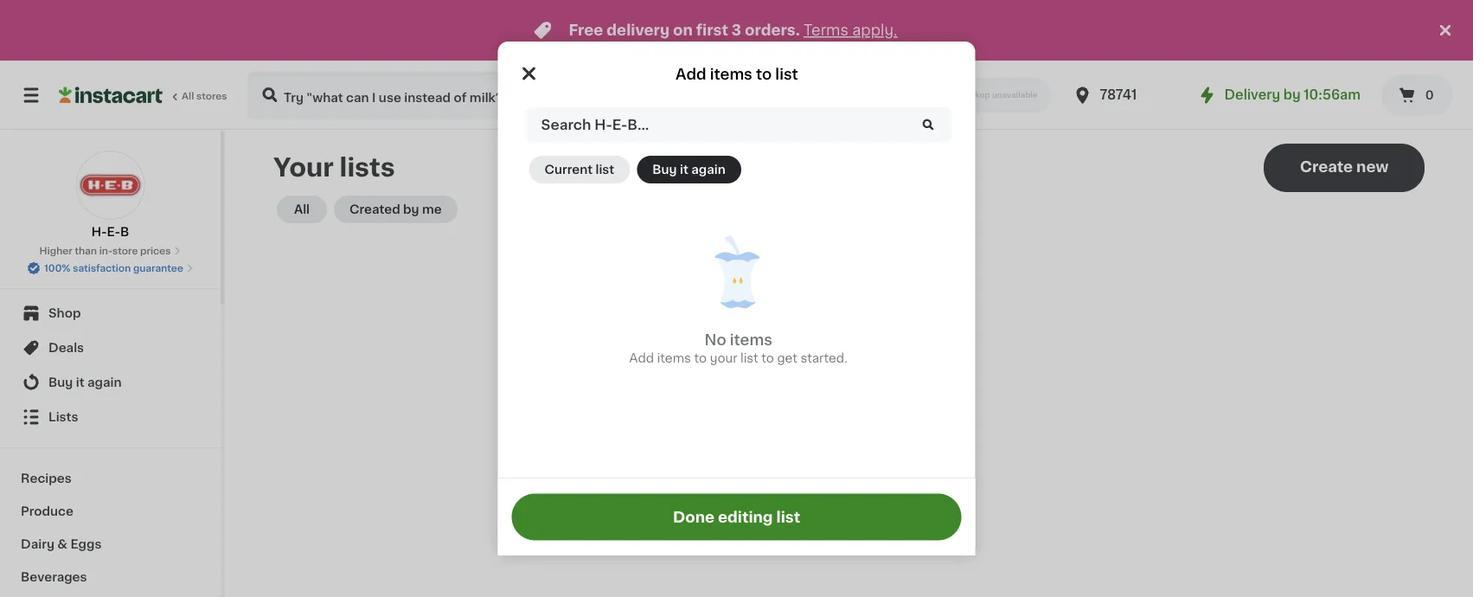 Task type: describe. For each thing, give the bounding box(es) containing it.
recipes link
[[10, 462, 210, 495]]

current
[[545, 164, 593, 176]]

lists link
[[10, 400, 210, 434]]

list inside no items add items to your list to get started.
[[741, 352, 759, 364]]

search h-e-b... button
[[526, 107, 952, 142]]

10:56am
[[1304, 89, 1361, 101]]

all for all
[[294, 203, 310, 216]]

to left your on the bottom
[[695, 352, 707, 364]]

lists
[[48, 411, 78, 423]]

all button
[[277, 196, 327, 223]]

all for all stores
[[182, 91, 194, 101]]

in-
[[99, 246, 112, 256]]

delivery by 10:56am link
[[1197, 85, 1361, 106]]

all stores link
[[59, 71, 228, 119]]

h-e-b
[[91, 226, 129, 238]]

0 horizontal spatial again
[[87, 376, 122, 389]]

1 vertical spatial buy
[[48, 376, 73, 389]]

shop
[[48, 307, 81, 319]]

h- inside button
[[595, 118, 612, 132]]

100%
[[44, 264, 71, 273]]

terms
[[804, 23, 849, 38]]

create for create a list
[[804, 476, 856, 491]]

deals link
[[10, 331, 210, 365]]

1 vertical spatial h-
[[91, 226, 107, 238]]

your
[[273, 155, 334, 180]]

created by me button
[[334, 196, 458, 223]]

list_add_items dialog
[[498, 42, 976, 556]]

done editing list
[[673, 510, 801, 524]]

beverages link
[[10, 561, 210, 594]]

your lists
[[273, 155, 395, 180]]

beverages
[[21, 571, 87, 583]]

your
[[710, 352, 738, 364]]

h-e-b logo image
[[76, 151, 145, 220]]

prices
[[140, 246, 171, 256]]

created by me
[[350, 203, 442, 216]]

terms apply. link
[[804, 23, 898, 38]]

satisfaction
[[73, 264, 131, 273]]

apply.
[[853, 23, 898, 38]]

service type group
[[811, 78, 1052, 113]]

by for created
[[403, 203, 419, 216]]

first
[[697, 23, 729, 38]]

again inside button
[[692, 164, 726, 176]]

buy it again button
[[637, 156, 742, 183]]

limited time offer region
[[0, 0, 1436, 61]]

buy it again link
[[10, 365, 210, 400]]

&
[[57, 538, 67, 550]]

guarantee
[[133, 264, 183, 273]]

create a list
[[804, 476, 895, 491]]

orders.
[[745, 23, 800, 38]]

higher
[[39, 246, 72, 256]]

created
[[350, 203, 400, 216]]

dairy & eggs link
[[10, 528, 210, 561]]

it inside button
[[680, 164, 689, 176]]

100% satisfaction guarantee
[[44, 264, 183, 273]]



Task type: vqa. For each thing, say whether or not it's contained in the screenshot.
ALL inside the 'button'
yes



Task type: locate. For each thing, give the bounding box(es) containing it.
1 horizontal spatial by
[[1284, 89, 1301, 101]]

free
[[569, 23, 604, 38]]

buy right current list
[[653, 164, 677, 176]]

lists
[[340, 155, 395, 180]]

0 horizontal spatial it
[[76, 376, 84, 389]]

create a list link
[[804, 474, 895, 493]]

it down deals
[[76, 376, 84, 389]]

e-
[[612, 118, 628, 132], [107, 226, 120, 238]]

higher than in-store prices link
[[39, 244, 181, 258]]

list right editing
[[777, 510, 801, 524]]

h- left b...
[[595, 118, 612, 132]]

0 horizontal spatial by
[[403, 203, 419, 216]]

add
[[676, 67, 707, 82], [630, 352, 654, 364]]

to left get
[[762, 352, 774, 364]]

buy it again
[[653, 164, 726, 176], [48, 376, 122, 389]]

items for add
[[710, 67, 753, 82]]

current list
[[545, 164, 615, 176]]

1 horizontal spatial create
[[1301, 160, 1354, 174]]

1 vertical spatial it
[[76, 376, 84, 389]]

all stores
[[182, 91, 227, 101]]

e- inside button
[[612, 118, 628, 132]]

0
[[1426, 89, 1435, 101]]

current list button
[[529, 156, 630, 183]]

list
[[776, 67, 799, 82], [596, 164, 615, 176], [741, 352, 759, 364], [872, 476, 895, 491], [777, 510, 801, 524]]

buy inside button
[[653, 164, 677, 176]]

1 horizontal spatial add
[[676, 67, 707, 82]]

100% satisfaction guarantee button
[[27, 258, 194, 275]]

higher than in-store prices
[[39, 246, 171, 256]]

by inside delivery by 10:56am link
[[1284, 89, 1301, 101]]

it
[[680, 164, 689, 176], [76, 376, 84, 389]]

e- up higher than in-store prices link
[[107, 226, 120, 238]]

0 horizontal spatial add
[[630, 352, 654, 364]]

buy it again inside button
[[653, 164, 726, 176]]

b
[[120, 226, 129, 238]]

buy up the lists
[[48, 376, 73, 389]]

create inside button
[[1301, 160, 1354, 174]]

it down search h-e-b... button
[[680, 164, 689, 176]]

1 vertical spatial create
[[804, 476, 856, 491]]

add inside no items add items to your list to get started.
[[630, 352, 654, 364]]

b...
[[628, 118, 649, 132]]

delivery
[[607, 23, 670, 38]]

h-e-b link
[[76, 151, 145, 241]]

create
[[1301, 160, 1354, 174], [804, 476, 856, 491]]

0 vertical spatial all
[[182, 91, 194, 101]]

1 horizontal spatial buy
[[653, 164, 677, 176]]

1 vertical spatial all
[[294, 203, 310, 216]]

list down orders.
[[776, 67, 799, 82]]

list right a
[[872, 476, 895, 491]]

78741 button
[[1073, 71, 1177, 119]]

stores
[[196, 91, 227, 101]]

items up your on the bottom
[[730, 333, 773, 347]]

all inside "button"
[[294, 203, 310, 216]]

items left your on the bottom
[[657, 352, 691, 364]]

by for delivery
[[1284, 89, 1301, 101]]

no items add items to your list to get started.
[[630, 333, 848, 364]]

0 horizontal spatial buy
[[48, 376, 73, 389]]

deals
[[48, 342, 84, 354]]

e- right search
[[612, 118, 628, 132]]

delivery
[[1225, 89, 1281, 101]]

by left me
[[403, 203, 419, 216]]

again up lists link on the left bottom of the page
[[87, 376, 122, 389]]

0 vertical spatial buy
[[653, 164, 677, 176]]

0 horizontal spatial h-
[[91, 226, 107, 238]]

items
[[710, 67, 753, 82], [730, 333, 773, 347], [657, 352, 691, 364]]

produce
[[21, 505, 74, 518]]

by
[[1284, 89, 1301, 101], [403, 203, 419, 216]]

78741
[[1101, 89, 1138, 101]]

0 horizontal spatial buy it again
[[48, 376, 122, 389]]

0 vertical spatial it
[[680, 164, 689, 176]]

new
[[1357, 160, 1389, 174]]

to
[[756, 67, 772, 82], [695, 352, 707, 364], [762, 352, 774, 364]]

all
[[182, 91, 194, 101], [294, 203, 310, 216]]

all left the stores
[[182, 91, 194, 101]]

1 vertical spatial again
[[87, 376, 122, 389]]

recipes
[[21, 473, 72, 485]]

no
[[705, 333, 727, 347]]

items down free delivery on first 3 orders. terms apply.
[[710, 67, 753, 82]]

None search field
[[248, 71, 788, 119]]

list right current
[[596, 164, 615, 176]]

0 vertical spatial again
[[692, 164, 726, 176]]

0 vertical spatial create
[[1301, 160, 1354, 174]]

0 horizontal spatial all
[[182, 91, 194, 101]]

1 horizontal spatial e-
[[612, 118, 628, 132]]

0 vertical spatial by
[[1284, 89, 1301, 101]]

2 vertical spatial items
[[657, 352, 691, 364]]

editing
[[718, 510, 773, 524]]

by inside created by me button
[[403, 203, 419, 216]]

shop link
[[10, 296, 210, 331]]

1 vertical spatial e-
[[107, 226, 120, 238]]

on
[[673, 23, 693, 38]]

get
[[778, 352, 798, 364]]

add down on
[[676, 67, 707, 82]]

1 horizontal spatial again
[[692, 164, 726, 176]]

h-
[[595, 118, 612, 132], [91, 226, 107, 238]]

0 button
[[1382, 74, 1453, 116]]

by right delivery
[[1284, 89, 1301, 101]]

delivery by 10:56am
[[1225, 89, 1361, 101]]

1 vertical spatial buy it again
[[48, 376, 122, 389]]

eggs
[[70, 538, 102, 550]]

all down your
[[294, 203, 310, 216]]

h- up higher than in-store prices
[[91, 226, 107, 238]]

me
[[422, 203, 442, 216]]

produce link
[[10, 495, 210, 528]]

started.
[[801, 352, 848, 364]]

0 vertical spatial add
[[676, 67, 707, 82]]

free delivery on first 3 orders. terms apply.
[[569, 23, 898, 38]]

1 horizontal spatial h-
[[595, 118, 612, 132]]

dairy
[[21, 538, 54, 550]]

a
[[859, 476, 868, 491]]

1 horizontal spatial all
[[294, 203, 310, 216]]

1 horizontal spatial it
[[680, 164, 689, 176]]

0 horizontal spatial e-
[[107, 226, 120, 238]]

done
[[673, 510, 715, 524]]

search h-e-b...
[[541, 118, 649, 132]]

1 vertical spatial add
[[630, 352, 654, 364]]

1 vertical spatial items
[[730, 333, 773, 347]]

0 horizontal spatial create
[[804, 476, 856, 491]]

0 vertical spatial h-
[[595, 118, 612, 132]]

create new
[[1301, 160, 1389, 174]]

items for no
[[730, 333, 773, 347]]

buy
[[653, 164, 677, 176], [48, 376, 73, 389]]

0 vertical spatial buy it again
[[653, 164, 726, 176]]

done editing list button
[[512, 494, 962, 540]]

store
[[112, 246, 138, 256]]

add items to list
[[676, 67, 799, 82]]

create for create new
[[1301, 160, 1354, 174]]

list right your on the bottom
[[741, 352, 759, 364]]

than
[[75, 246, 97, 256]]

dairy & eggs
[[21, 538, 102, 550]]

0 vertical spatial e-
[[612, 118, 628, 132]]

create left a
[[804, 476, 856, 491]]

create left new
[[1301, 160, 1354, 174]]

1 horizontal spatial buy it again
[[653, 164, 726, 176]]

3
[[732, 23, 742, 38]]

search
[[541, 118, 591, 132]]

again down search h-e-b... button
[[692, 164, 726, 176]]

buy it again down search h-e-b... button
[[653, 164, 726, 176]]

to down orders.
[[756, 67, 772, 82]]

instacart logo image
[[59, 85, 163, 106]]

buy it again down deals
[[48, 376, 122, 389]]

1 vertical spatial by
[[403, 203, 419, 216]]

add left your on the bottom
[[630, 352, 654, 364]]

create new button
[[1264, 144, 1425, 192]]

0 vertical spatial items
[[710, 67, 753, 82]]

again
[[692, 164, 726, 176], [87, 376, 122, 389]]



